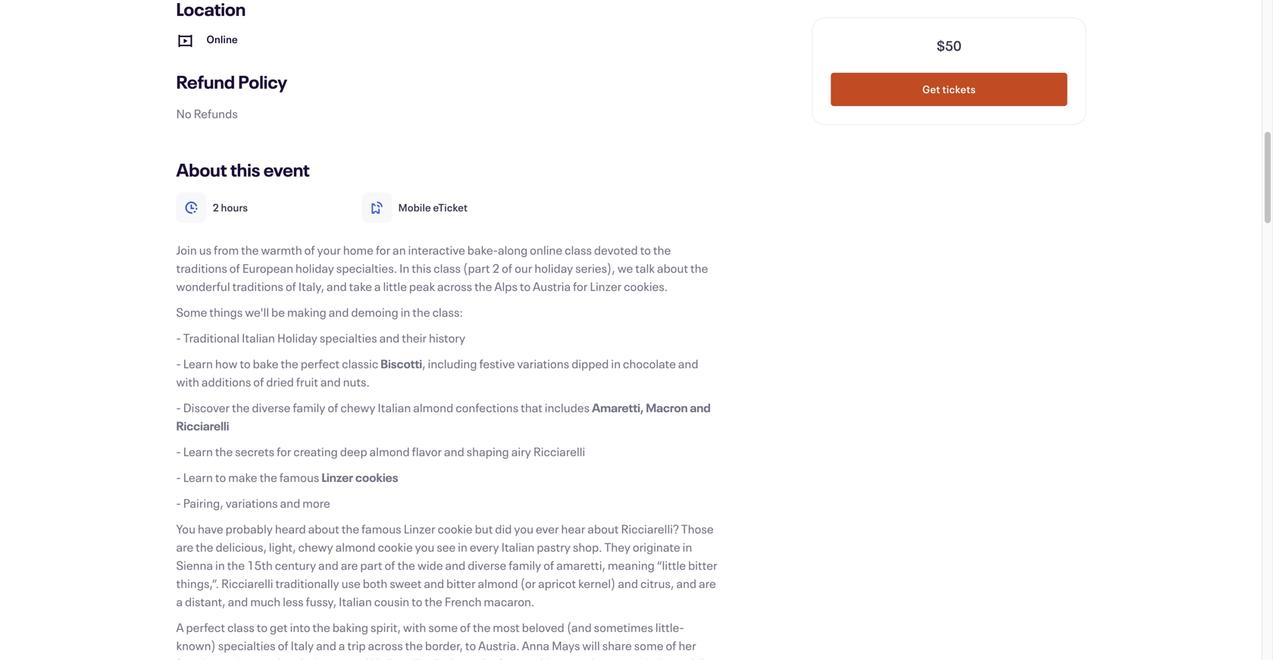 Task type: locate. For each thing, give the bounding box(es) containing it.
italian down use
[[339, 594, 372, 610]]

class down interactive
[[434, 260, 461, 276]]

in right see
[[458, 539, 468, 555]]

1 - from the top
[[176, 330, 181, 346]]

share
[[603, 638, 632, 654]]

about down the more
[[308, 521, 340, 537]]

european
[[242, 260, 293, 276]]

are
[[176, 539, 194, 555], [341, 557, 358, 574], [699, 576, 716, 592]]

spirit,
[[371, 619, 401, 636]]

ricciarelli inside you have probably heard about the famous linzer cookie but did you ever hear about ricciarelli? those are the delicious, light, chewy almond cookie you see in every italian pastry shop. they originate in sienna in the 15th century and are part of the wide and diverse family of amaretti, meaning "little bitter things,". ricciarelli traditionally use both sweet and bitter almond (or apricot kernel) and citrus, and are a distant, and much less fussy, italian cousin to the french macaron.
[[221, 576, 273, 592]]

2 - from the top
[[176, 356, 181, 372]]

secrets
[[235, 444, 275, 460]]

part
[[360, 557, 383, 574]]

talk inside the join us from the warmth of your home for an interactive bake-along online class devoted to the traditions of european holiday specialties. in this class (part 2 of our holiday series), we talk about the wonderful traditions of italy, and take a little peak across the alps to austria for linzer cookies.
[[636, 260, 655, 276]]

some things we'll be making and demoing in the class:
[[176, 304, 463, 320]]

home
[[343, 242, 374, 258]]

2 vertical spatial famous
[[498, 656, 538, 660]]

amaretti,
[[592, 400, 644, 416]]

about inside the join us from the warmth of your home for an interactive bake-along online class devoted to the traditions of european holiday specialties. in this class (part 2 of our holiday series), we talk about the wonderful traditions of italy, and take a little peak across the alps to austria for linzer cookies.
[[657, 260, 689, 276]]

variations down little-
[[629, 656, 681, 660]]

are down you
[[176, 539, 194, 555]]

cookies
[[356, 469, 399, 486]]

1 vertical spatial across
[[368, 638, 403, 654]]

perfect up known)
[[186, 619, 225, 636]]

1 vertical spatial perfect
[[186, 619, 225, 636]]

no
[[176, 105, 192, 122]]

specialties
[[320, 330, 377, 346], [218, 638, 276, 654]]

festive
[[480, 356, 515, 372]]

0 horizontal spatial with
[[176, 374, 199, 390]]

learn left "how"
[[183, 356, 213, 372]]

0 vertical spatial family
[[293, 400, 326, 416]]

2 vertical spatial are
[[699, 576, 716, 592]]

of down pastry
[[544, 557, 555, 574]]

- for - pairing, variations and more
[[176, 495, 181, 511]]

of left italy,
[[286, 278, 296, 295]]

1 vertical spatial talk
[[423, 656, 443, 660]]

talk inside a perfect class to get into the baking spirit, with some of the most beloved (and sometimes little- known) specialties of italy and a trip across the border, to austria. anna mays will share some of her favorite recipes and techniques, and heike will talk about the famous linzer and some variations whi
[[423, 656, 443, 660]]

1 vertical spatial famous
[[362, 521, 402, 537]]

mobile
[[398, 201, 431, 215]]

this right in
[[412, 260, 432, 276]]

history
[[429, 330, 466, 346]]

1 horizontal spatial this
[[412, 260, 432, 276]]

and right macron
[[690, 400, 711, 416]]

0 vertical spatial cookie
[[438, 521, 473, 537]]

2 holiday from the left
[[535, 260, 573, 276]]

the down austria.
[[478, 656, 496, 660]]

a inside a perfect class to get into the baking spirit, with some of the most beloved (and sometimes little- known) specialties of italy and a trip across the border, to austria. anna mays will share some of her favorite recipes and techniques, and heike will talk about the famous linzer and some variations whi
[[339, 638, 345, 654]]

in inside , including festive variations dipped in chocolate and with additions of dried fruit and nuts.
[[611, 356, 621, 372]]

2 vertical spatial variations
[[629, 656, 681, 660]]

ricciarelli down "15th"
[[221, 576, 273, 592]]

almond up macaron.
[[478, 576, 518, 592]]

of down 'french'
[[460, 619, 471, 636]]

"little
[[657, 557, 686, 574]]

with right spirit, at the left
[[403, 619, 426, 636]]

1 horizontal spatial variations
[[517, 356, 570, 372]]

0 vertical spatial variations
[[517, 356, 570, 372]]

for up - learn to make the famous linzer cookies
[[277, 444, 291, 460]]

1 horizontal spatial are
[[341, 557, 358, 574]]

talk up cookies.
[[636, 260, 655, 276]]

3 learn from the top
[[183, 469, 213, 486]]

1 horizontal spatial family
[[509, 557, 542, 574]]

0 vertical spatial are
[[176, 539, 194, 555]]

class up series),
[[565, 242, 592, 258]]

and
[[327, 278, 347, 295], [329, 304, 349, 320], [380, 330, 400, 346], [679, 356, 699, 372], [321, 374, 341, 390], [690, 400, 711, 416], [444, 444, 465, 460], [280, 495, 300, 511], [318, 557, 339, 574], [445, 557, 466, 574], [424, 576, 444, 592], [618, 576, 639, 592], [677, 576, 697, 592], [228, 594, 248, 610], [316, 638, 337, 654], [261, 656, 281, 660], [349, 656, 369, 660], [575, 656, 595, 660]]

1 horizontal spatial traditions
[[232, 278, 284, 295]]

you up wide
[[415, 539, 435, 555]]

some up border, on the left bottom of the page
[[429, 619, 458, 636]]

1 vertical spatial chewy
[[298, 539, 333, 555]]

1 horizontal spatial some
[[597, 656, 626, 660]]

a inside you have probably heard about the famous linzer cookie but did you ever hear about ricciarelli? those are the delicious, light, chewy almond cookie you see in every italian pastry shop. they originate in sienna in the 15th century and are part of the wide and diverse family of amaretti, meaning "little bitter things,". ricciarelli traditionally use both sweet and bitter almond (or apricot kernel) and citrus, and are a distant, and much less fussy, italian cousin to the french macaron.
[[176, 594, 183, 610]]

and inside the amaretti, macron and ricciarelli
[[690, 400, 711, 416]]

0 horizontal spatial bitter
[[447, 576, 476, 592]]

1 vertical spatial variations
[[226, 495, 278, 511]]

1 vertical spatial 2
[[493, 260, 500, 276]]

1 horizontal spatial a
[[339, 638, 345, 654]]

will right heike
[[403, 656, 421, 660]]

some down little-
[[634, 638, 664, 654]]

kernel)
[[579, 576, 616, 592]]

some
[[176, 304, 207, 320]]

eticket
[[433, 201, 468, 215]]

you right did
[[514, 521, 534, 537]]

1 horizontal spatial famous
[[362, 521, 402, 537]]

traditions up "wonderful"
[[176, 260, 227, 276]]

0 horizontal spatial a
[[176, 594, 183, 610]]

about
[[176, 158, 227, 182]]

1 vertical spatial class
[[434, 260, 461, 276]]

0 vertical spatial specialties
[[320, 330, 377, 346]]

famous up part
[[362, 521, 402, 537]]

with up discover
[[176, 374, 199, 390]]

in
[[401, 304, 410, 320], [611, 356, 621, 372], [458, 539, 468, 555], [683, 539, 693, 555], [215, 557, 225, 574]]

perfect
[[301, 356, 340, 372], [186, 619, 225, 636]]

2 vertical spatial a
[[339, 638, 345, 654]]

0 vertical spatial 2
[[213, 201, 219, 215]]

0 horizontal spatial some
[[429, 619, 458, 636]]

most
[[493, 619, 520, 636]]

0 horizontal spatial across
[[368, 638, 403, 654]]

for down series),
[[573, 278, 588, 295]]

to down sweet at left bottom
[[412, 594, 423, 610]]

2 horizontal spatial variations
[[629, 656, 681, 660]]

every
[[470, 539, 499, 555]]

0 vertical spatial learn
[[183, 356, 213, 372]]

talk down border, on the left bottom of the page
[[423, 656, 443, 660]]

0 horizontal spatial famous
[[280, 469, 320, 486]]

of down bake
[[253, 374, 264, 390]]

deep
[[340, 444, 367, 460]]

0 horizontal spatial talk
[[423, 656, 443, 660]]

about
[[657, 260, 689, 276], [308, 521, 340, 537], [588, 521, 619, 537], [445, 656, 476, 660]]

2 horizontal spatial a
[[374, 278, 381, 295]]

1 horizontal spatial diverse
[[468, 557, 507, 574]]

get
[[923, 82, 941, 96]]

0 horizontal spatial holiday
[[296, 260, 334, 276]]

learn for the
[[183, 444, 213, 460]]

will
[[583, 638, 600, 654], [403, 656, 421, 660]]

0 horizontal spatial class
[[227, 619, 255, 636]]

to right border, on the left bottom of the page
[[465, 638, 476, 654]]

1 holiday from the left
[[296, 260, 334, 276]]

linzer inside you have probably heard about the famous linzer cookie but did you ever hear about ricciarelli? those are the delicious, light, chewy almond cookie you see in every italian pastry shop. they originate in sienna in the 15th century and are part of the wide and diverse family of amaretti, meaning "little bitter things,". ricciarelli traditionally use both sweet and bitter almond (or apricot kernel) and citrus, and are a distant, and much less fussy, italian cousin to the french macaron.
[[404, 521, 436, 537]]

learn for how
[[183, 356, 213, 372]]

1 vertical spatial will
[[403, 656, 421, 660]]

variations inside a perfect class to get into the baking spirit, with some of the most beloved (and sometimes little- known) specialties of italy and a trip across the border, to austria. anna mays will share some of her favorite recipes and techniques, and heike will talk about the famous linzer and some variations whi
[[629, 656, 681, 660]]

famous
[[280, 469, 320, 486], [362, 521, 402, 537], [498, 656, 538, 660]]

2 learn from the top
[[183, 444, 213, 460]]

1 vertical spatial learn
[[183, 444, 213, 460]]

- for - learn to make the famous linzer cookies
[[176, 469, 181, 486]]

famous inside a perfect class to get into the baking spirit, with some of the most beloved (and sometimes little- known) specialties of italy and a trip across the border, to austria. anna mays will share some of her favorite recipes and techniques, and heike will talk about the famous linzer and some variations whi
[[498, 656, 538, 660]]

including
[[428, 356, 477, 372]]

light,
[[269, 539, 296, 555]]

family up (or
[[509, 557, 542, 574]]

1 horizontal spatial across
[[437, 278, 473, 295]]

1 vertical spatial ricciarelli
[[534, 444, 586, 460]]

2 vertical spatial class
[[227, 619, 255, 636]]

chewy up century
[[298, 539, 333, 555]]

cookie
[[438, 521, 473, 537], [378, 539, 413, 555]]

and left take
[[327, 278, 347, 295]]

1 vertical spatial some
[[634, 638, 664, 654]]

bitter up 'french'
[[447, 576, 476, 592]]

variations up that
[[517, 356, 570, 372]]

2 right (part
[[493, 260, 500, 276]]

learn
[[183, 356, 213, 372], [183, 444, 213, 460], [183, 469, 213, 486]]

discover
[[183, 400, 230, 416]]

0 vertical spatial talk
[[636, 260, 655, 276]]

border,
[[425, 638, 463, 654]]

0 horizontal spatial specialties
[[218, 638, 276, 654]]

ricciarelli down discover
[[176, 418, 229, 434]]

2 horizontal spatial famous
[[498, 656, 538, 660]]

0 vertical spatial famous
[[280, 469, 320, 486]]

1 horizontal spatial for
[[376, 242, 391, 258]]

citrus,
[[641, 576, 674, 592]]

get tickets
[[923, 82, 976, 96]]

1 horizontal spatial with
[[403, 619, 426, 636]]

and up techniques,
[[316, 638, 337, 654]]

cookie up part
[[378, 539, 413, 555]]

0 vertical spatial bitter
[[689, 557, 718, 574]]

learn up pairing,
[[183, 469, 213, 486]]

and down the get
[[261, 656, 281, 660]]

variations
[[517, 356, 570, 372], [226, 495, 278, 511], [629, 656, 681, 660]]

bake
[[253, 356, 279, 372]]

2 vertical spatial ricciarelli
[[221, 576, 273, 592]]

0 horizontal spatial are
[[176, 539, 194, 555]]

and right chocolate at the bottom of the page
[[679, 356, 699, 372]]

italian
[[242, 330, 275, 346], [378, 400, 411, 416], [502, 539, 535, 555], [339, 594, 372, 610]]

diverse
[[252, 400, 291, 416], [468, 557, 507, 574]]

specialties up classic
[[320, 330, 377, 346]]

0 vertical spatial across
[[437, 278, 473, 295]]

holiday
[[296, 260, 334, 276], [535, 260, 573, 276]]

cookie up see
[[438, 521, 473, 537]]

ricciarelli inside the amaretti, macron and ricciarelli
[[176, 418, 229, 434]]

0 vertical spatial a
[[374, 278, 381, 295]]

in right dipped
[[611, 356, 621, 372]]

mobile eticket
[[398, 201, 468, 215]]

4 - from the top
[[176, 444, 181, 460]]

this up hours
[[230, 158, 260, 182]]

1 horizontal spatial class
[[434, 260, 461, 276]]

things,".
[[176, 576, 219, 592]]

of inside , including festive variations dipped in chocolate and with additions of dried fruit and nuts.
[[253, 374, 264, 390]]

0 vertical spatial ricciarelli
[[176, 418, 229, 434]]

across
[[437, 278, 473, 295], [368, 638, 403, 654]]

about inside a perfect class to get into the baking spirit, with some of the most beloved (and sometimes little- known) specialties of italy and a trip across the border, to austria. anna mays will share some of her favorite recipes and techniques, and heike will talk about the famous linzer and some variations whi
[[445, 656, 476, 660]]

class:
[[433, 304, 463, 320]]

and right the fruit
[[321, 374, 341, 390]]

linzer down series),
[[590, 278, 622, 295]]

variations inside , including festive variations dipped in chocolate and with additions of dried fruit and nuts.
[[517, 356, 570, 372]]

wonderful
[[176, 278, 230, 295]]

the up use
[[342, 521, 360, 537]]

ricciarelli right airy
[[534, 444, 586, 460]]

to right "how"
[[240, 356, 251, 372]]

along
[[498, 242, 528, 258]]

1 horizontal spatial specialties
[[320, 330, 377, 346]]

wide
[[418, 557, 443, 574]]

are right citrus,
[[699, 576, 716, 592]]

of down the get
[[278, 638, 289, 654]]

0 horizontal spatial for
[[277, 444, 291, 460]]

class inside a perfect class to get into the baking spirit, with some of the most beloved (and sometimes little- known) specialties of italy and a trip across the border, to austria. anna mays will share some of her favorite recipes and techniques, and heike will talk about the famous linzer and some variations whi
[[227, 619, 255, 636]]

linzer up wide
[[404, 521, 436, 537]]

1 horizontal spatial chewy
[[341, 400, 376, 416]]

and down meaning at the bottom of page
[[618, 576, 639, 592]]

the right 'make'
[[260, 469, 277, 486]]

1 learn from the top
[[183, 356, 213, 372]]

0 vertical spatial class
[[565, 242, 592, 258]]

policy
[[238, 70, 287, 94]]

did
[[495, 521, 512, 537]]

little
[[383, 278, 407, 295]]

1 horizontal spatial 2
[[493, 260, 500, 276]]

perfect up the fruit
[[301, 356, 340, 372]]

2 vertical spatial learn
[[183, 469, 213, 486]]

1 vertical spatial diverse
[[468, 557, 507, 574]]

0 horizontal spatial perfect
[[186, 619, 225, 636]]

linzer down mays
[[540, 656, 572, 660]]

for
[[376, 242, 391, 258], [573, 278, 588, 295], [277, 444, 291, 460]]

family down the fruit
[[293, 400, 326, 416]]

2 inside the join us from the warmth of your home for an interactive bake-along online class devoted to the traditions of european holiday specialties. in this class (part 2 of our holiday series), we talk about the wonderful traditions of italy, and take a little peak across the alps to austria for linzer cookies.
[[493, 260, 500, 276]]

and up heard
[[280, 495, 300, 511]]

holiday up italy,
[[296, 260, 334, 276]]

a inside the join us from the warmth of your home for an interactive bake-along online class devoted to the traditions of european holiday specialties. in this class (part 2 of our holiday series), we talk about the wonderful traditions of italy, and take a little peak across the alps to austria for linzer cookies.
[[374, 278, 381, 295]]

1 horizontal spatial will
[[583, 638, 600, 654]]

are up use
[[341, 557, 358, 574]]

1 vertical spatial this
[[412, 260, 432, 276]]

1 vertical spatial bitter
[[447, 576, 476, 592]]

our
[[515, 260, 533, 276]]

chewy
[[341, 400, 376, 416], [298, 539, 333, 555]]

some
[[429, 619, 458, 636], [634, 638, 664, 654], [597, 656, 626, 660]]

0 vertical spatial this
[[230, 158, 260, 182]]

ricciarelli?
[[621, 521, 679, 537]]

a left trip
[[339, 638, 345, 654]]

bitter
[[689, 557, 718, 574], [447, 576, 476, 592]]

italian down we'll
[[242, 330, 275, 346]]

1 vertical spatial cookie
[[378, 539, 413, 555]]

of up creating
[[328, 400, 339, 416]]

$50
[[937, 36, 962, 55]]

fruit
[[296, 374, 318, 390]]

1 vertical spatial specialties
[[218, 638, 276, 654]]

a right take
[[374, 278, 381, 295]]

and up the - traditional italian holiday specialties and their history
[[329, 304, 349, 320]]

0 vertical spatial diverse
[[252, 400, 291, 416]]

the left 'french'
[[425, 594, 443, 610]]

you
[[176, 521, 196, 537]]

1 vertical spatial are
[[341, 557, 358, 574]]

a down 'things,".'
[[176, 594, 183, 610]]

for left an
[[376, 242, 391, 258]]

family inside you have probably heard about the famous linzer cookie but did you ever hear about ricciarelli? those are the delicious, light, chewy almond cookie you see in every italian pastry shop. they originate in sienna in the 15th century and are part of the wide and diverse family of amaretti, meaning "little bitter things,". ricciarelli traditionally use both sweet and bitter almond (or apricot kernel) and citrus, and are a distant, and much less fussy, italian cousin to the french macaron.
[[509, 557, 542, 574]]

1 vertical spatial a
[[176, 594, 183, 610]]

2 horizontal spatial for
[[573, 278, 588, 295]]

0 horizontal spatial 2
[[213, 201, 219, 215]]

6 - from the top
[[176, 495, 181, 511]]

0 vertical spatial traditions
[[176, 260, 227, 276]]

online
[[207, 32, 238, 46]]

heard
[[275, 521, 306, 537]]

we
[[618, 260, 633, 276]]

of right part
[[385, 557, 396, 574]]

3 - from the top
[[176, 400, 181, 416]]

chewy down nuts.
[[341, 400, 376, 416]]

0 vertical spatial with
[[176, 374, 199, 390]]

diverse down dried
[[252, 400, 291, 416]]

5 - from the top
[[176, 469, 181, 486]]

but
[[475, 521, 493, 537]]

0 horizontal spatial this
[[230, 158, 260, 182]]

sweet
[[390, 576, 422, 592]]

1 vertical spatial with
[[403, 619, 426, 636]]

biscotti
[[381, 356, 422, 372]]

we'll
[[245, 304, 269, 320]]

your
[[317, 242, 341, 258]]

in right sienna
[[215, 557, 225, 574]]

0 horizontal spatial chewy
[[298, 539, 333, 555]]



Task type: vqa. For each thing, say whether or not it's contained in the screenshot.
devoted
yes



Task type: describe. For each thing, give the bounding box(es) containing it.
a
[[176, 619, 184, 636]]

1 vertical spatial traditions
[[232, 278, 284, 295]]

- for - discover the diverse family of chewy italian almond confections that includes
[[176, 400, 181, 416]]

traditional
[[183, 330, 240, 346]]

have
[[198, 521, 223, 537]]

event
[[264, 158, 310, 182]]

demoing
[[351, 304, 399, 320]]

the right into
[[313, 619, 330, 636]]

0 vertical spatial some
[[429, 619, 458, 636]]

0 vertical spatial chewy
[[341, 400, 376, 416]]

,
[[422, 356, 426, 372]]

the right from
[[241, 242, 259, 258]]

to down our
[[520, 278, 531, 295]]

a perfect class to get into the baking spirit, with some of the most beloved (and sometimes little- known) specialties of italy and a trip across the border, to austria. anna mays will share some of her favorite recipes and techniques, and heike will talk about the famous linzer and some variations whi
[[176, 619, 722, 660]]

1 vertical spatial for
[[573, 278, 588, 295]]

that
[[521, 400, 543, 416]]

and down wide
[[424, 576, 444, 592]]

1 horizontal spatial cookie
[[438, 521, 473, 537]]

- discover the diverse family of chewy italian almond confections that includes
[[176, 400, 592, 416]]

the down peak
[[413, 304, 430, 320]]

- for - learn the secrets for creating deep almond flavor and shaping airy ricciarelli
[[176, 444, 181, 460]]

from
[[214, 242, 239, 258]]

the up dried
[[281, 356, 299, 372]]

warmth
[[261, 242, 302, 258]]

devoted
[[594, 242, 638, 258]]

- learn the secrets for creating deep almond flavor and shaping airy ricciarelli
[[176, 444, 586, 460]]

traditionally
[[276, 576, 339, 592]]

get tickets button
[[831, 73, 1068, 106]]

about up they
[[588, 521, 619, 537]]

, including festive variations dipped in chocolate and with additions of dried fruit and nuts.
[[176, 356, 699, 390]]

pastry
[[537, 539, 571, 555]]

0 vertical spatial you
[[514, 521, 534, 537]]

see
[[437, 539, 456, 555]]

and down see
[[445, 557, 466, 574]]

the left most
[[473, 619, 491, 636]]

the up sweet at left bottom
[[398, 557, 415, 574]]

of left her
[[666, 638, 677, 654]]

about this event
[[176, 158, 310, 182]]

in down "those"
[[683, 539, 693, 555]]

chocolate
[[623, 356, 676, 372]]

chewy inside you have probably heard about the famous linzer cookie but did you ever hear about ricciarelli? those are the delicious, light, chewy almond cookie you see in every italian pastry shop. they originate in sienna in the 15th century and are part of the wide and diverse family of amaretti, meaning "little bitter things,". ricciarelli traditionally use both sweet and bitter almond (or apricot kernel) and citrus, and are a distant, and much less fussy, italian cousin to the french macaron.
[[298, 539, 333, 555]]

includes
[[545, 400, 590, 416]]

online
[[530, 242, 563, 258]]

delicious,
[[216, 539, 267, 555]]

- learn to make the famous linzer cookies
[[176, 469, 399, 486]]

- for - learn how to bake the perfect classic biscotti
[[176, 356, 181, 372]]

shop.
[[573, 539, 602, 555]]

century
[[275, 557, 316, 574]]

0 horizontal spatial traditions
[[176, 260, 227, 276]]

her
[[679, 638, 697, 654]]

0 vertical spatial for
[[376, 242, 391, 258]]

and down mays
[[575, 656, 595, 660]]

to inside you have probably heard about the famous linzer cookie but did you ever hear about ricciarelli? those are the delicious, light, chewy almond cookie you see in every italian pastry shop. they originate in sienna in the 15th century and are part of the wide and diverse family of amaretti, meaning "little bitter things,". ricciarelli traditionally use both sweet and bitter almond (or apricot kernel) and citrus, and are a distant, and much less fussy, italian cousin to the french macaron.
[[412, 594, 423, 610]]

and right flavor
[[444, 444, 465, 460]]

peak
[[409, 278, 435, 295]]

linzer down deep on the bottom left
[[322, 469, 353, 486]]

0 horizontal spatial diverse
[[252, 400, 291, 416]]

2 horizontal spatial are
[[699, 576, 716, 592]]

pairing,
[[183, 495, 224, 511]]

of down from
[[230, 260, 240, 276]]

(and
[[567, 619, 592, 636]]

0 vertical spatial will
[[583, 638, 600, 654]]

with inside , including festive variations dipped in chocolate and with additions of dried fruit and nuts.
[[176, 374, 199, 390]]

2 vertical spatial some
[[597, 656, 626, 660]]

0 horizontal spatial cookie
[[378, 539, 413, 555]]

2 horizontal spatial some
[[634, 638, 664, 654]]

apricot
[[538, 576, 576, 592]]

known)
[[176, 638, 216, 654]]

both
[[363, 576, 388, 592]]

macron
[[646, 400, 688, 416]]

dried
[[266, 374, 294, 390]]

and down "little
[[677, 576, 697, 592]]

linzer inside the join us from the warmth of your home for an interactive bake-along online class devoted to the traditions of european holiday specialties. in this class (part 2 of our holiday series), we talk about the wonderful traditions of italy, and take a little peak across the alps to austria for linzer cookies.
[[590, 278, 622, 295]]

mays
[[552, 638, 580, 654]]

cookies.
[[624, 278, 668, 295]]

specialties.
[[337, 260, 397, 276]]

the down (part
[[475, 278, 492, 295]]

diverse inside you have probably heard about the famous linzer cookie but did you ever hear about ricciarelli? those are the delicious, light, chewy almond cookie you see in every italian pastry shop. they originate in sienna in the 15th century and are part of the wide and diverse family of amaretti, meaning "little bitter things,". ricciarelli traditionally use both sweet and bitter almond (or apricot kernel) and citrus, and are a distant, and much less fussy, italian cousin to the french macaron.
[[468, 557, 507, 574]]

sometimes
[[594, 619, 654, 636]]

refund policy
[[176, 70, 287, 94]]

the down 'additions'
[[232, 400, 250, 416]]

famous inside you have probably heard about the famous linzer cookie but did you ever hear about ricciarelli? those are the delicious, light, chewy almond cookie you see in every italian pastry shop. they originate in sienna in the 15th century and are part of the wide and diverse family of amaretti, meaning "little bitter things,". ricciarelli traditionally use both sweet and bitter almond (or apricot kernel) and citrus, and are a distant, and much less fussy, italian cousin to the french macaron.
[[362, 521, 402, 537]]

additions
[[202, 374, 251, 390]]

macaron.
[[484, 594, 535, 610]]

in up their
[[401, 304, 410, 320]]

dipped
[[572, 356, 609, 372]]

things
[[209, 304, 243, 320]]

make
[[228, 469, 257, 486]]

1 horizontal spatial perfect
[[301, 356, 340, 372]]

almond up part
[[336, 539, 376, 555]]

to left 'make'
[[215, 469, 226, 486]]

interactive
[[408, 242, 465, 258]]

little-
[[656, 619, 684, 636]]

cousin
[[374, 594, 410, 610]]

baking
[[333, 619, 369, 636]]

much
[[250, 594, 281, 610]]

the left border, on the left bottom of the page
[[405, 638, 423, 654]]

use
[[342, 576, 361, 592]]

and inside the join us from the warmth of your home for an interactive bake-along online class devoted to the traditions of european holiday specialties. in this class (part 2 of our holiday series), we talk about the wonderful traditions of italy, and take a little peak across the alps to austria for linzer cookies.
[[327, 278, 347, 295]]

the down have
[[196, 539, 213, 555]]

linzer inside a perfect class to get into the baking spirit, with some of the most beloved (and sometimes little- known) specialties of italy and a trip across the border, to austria. anna mays will share some of her favorite recipes and techniques, and heike will talk about the famous linzer and some variations whi
[[540, 656, 572, 660]]

and left their
[[380, 330, 400, 346]]

beloved
[[522, 619, 565, 636]]

austria
[[533, 278, 571, 295]]

more
[[303, 495, 330, 511]]

of left our
[[502, 260, 513, 276]]

0 horizontal spatial variations
[[226, 495, 278, 511]]

amaretti,
[[557, 557, 606, 574]]

nuts.
[[343, 374, 370, 390]]

specialties inside a perfect class to get into the baking spirit, with some of the most beloved (and sometimes little- known) specialties of italy and a trip across the border, to austria. anna mays will share some of her favorite recipes and techniques, and heike will talk about the famous linzer and some variations whi
[[218, 638, 276, 654]]

almond up the 'cookies'
[[370, 444, 410, 460]]

and up traditionally in the left bottom of the page
[[318, 557, 339, 574]]

join us from the warmth of your home for an interactive bake-along online class devoted to the traditions of european holiday specialties. in this class (part 2 of our holiday series), we talk about the wonderful traditions of italy, and take a little peak across the alps to austria for linzer cookies.
[[176, 242, 709, 295]]

the right we at the top of the page
[[691, 260, 709, 276]]

almond down , including festive variations dipped in chocolate and with additions of dried fruit and nuts. at the bottom
[[413, 400, 454, 416]]

alps
[[495, 278, 518, 295]]

15th
[[247, 557, 273, 574]]

into
[[290, 619, 311, 636]]

holiday
[[277, 330, 318, 346]]

meaning
[[608, 557, 655, 574]]

techniques,
[[283, 656, 346, 660]]

across inside a perfect class to get into the baking spirit, with some of the most beloved (and sometimes little- known) specialties of italy and a trip across the border, to austria. anna mays will share some of her favorite recipes and techniques, and heike will talk about the famous linzer and some variations whi
[[368, 638, 403, 654]]

amaretti, macron and ricciarelli
[[176, 400, 711, 434]]

the left secrets
[[215, 444, 233, 460]]

with inside a perfect class to get into the baking spirit, with some of the most beloved (and sometimes little- known) specialties of italy and a trip across the border, to austria. anna mays will share some of her favorite recipes and techniques, and heike will talk about the famous linzer and some variations whi
[[403, 619, 426, 636]]

- for - traditional italian holiday specialties and their history
[[176, 330, 181, 346]]

how
[[215, 356, 238, 372]]

classic
[[342, 356, 379, 372]]

us
[[199, 242, 212, 258]]

refund
[[176, 70, 235, 94]]

- pairing, variations and more
[[176, 495, 330, 511]]

and down trip
[[349, 656, 369, 660]]

(part
[[463, 260, 490, 276]]

and left much
[[228, 594, 248, 610]]

italian down biscotti
[[378, 400, 411, 416]]

you have probably heard about the famous linzer cookie but did you ever hear about ricciarelli? those are the delicious, light, chewy almond cookie you see in every italian pastry shop. they originate in sienna in the 15th century and are part of the wide and diverse family of amaretti, meaning "little bitter things,". ricciarelli traditionally use both sweet and bitter almond (or apricot kernel) and citrus, and are a distant, and much less fussy, italian cousin to the french macaron.
[[176, 521, 718, 610]]

0 horizontal spatial you
[[415, 539, 435, 555]]

to right devoted
[[640, 242, 651, 258]]

series),
[[576, 260, 616, 276]]

italian down did
[[502, 539, 535, 555]]

the down the delicious,
[[227, 557, 245, 574]]

confections
[[456, 400, 519, 416]]

of left the 'your'
[[304, 242, 315, 258]]

austria.
[[479, 638, 520, 654]]

less
[[283, 594, 304, 610]]

this inside the join us from the warmth of your home for an interactive bake-along online class devoted to the traditions of european holiday specialties. in this class (part 2 of our holiday series), we talk about the wonderful traditions of italy, and take a little peak across the alps to austria for linzer cookies.
[[412, 260, 432, 276]]

across inside the join us from the warmth of your home for an interactive bake-along online class devoted to the traditions of european holiday specialties. in this class (part 2 of our holiday series), we talk about the wonderful traditions of italy, and take a little peak across the alps to austria for linzer cookies.
[[437, 278, 473, 295]]

refunds
[[194, 105, 238, 122]]

to left the get
[[257, 619, 268, 636]]

no refunds
[[176, 105, 238, 122]]

(or
[[521, 576, 536, 592]]

shaping
[[467, 444, 509, 460]]

0 horizontal spatial will
[[403, 656, 421, 660]]

perfect inside a perfect class to get into the baking spirit, with some of the most beloved (and sometimes little- known) specialties of italy and a trip across the border, to austria. anna mays will share some of her favorite recipes and techniques, and heike will talk about the famous linzer and some variations whi
[[186, 619, 225, 636]]

2 vertical spatial for
[[277, 444, 291, 460]]

trip
[[348, 638, 366, 654]]

learn for to
[[183, 469, 213, 486]]

2 horizontal spatial class
[[565, 242, 592, 258]]

their
[[402, 330, 427, 346]]

0 horizontal spatial family
[[293, 400, 326, 416]]

the up cookies.
[[654, 242, 671, 258]]



